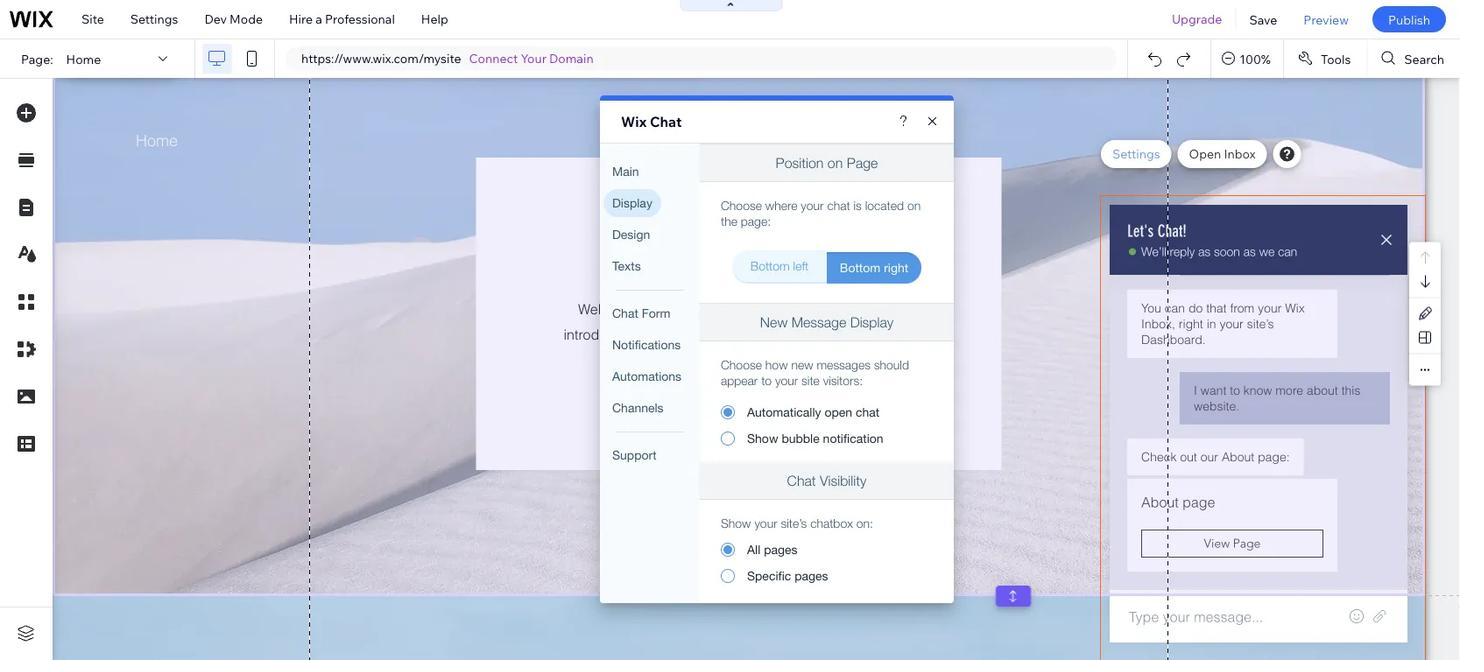 Task type: vqa. For each thing, say whether or not it's contained in the screenshot.
the "chat"
yes



Task type: locate. For each thing, give the bounding box(es) containing it.
wix
[[621, 113, 647, 131]]

hire a professional
[[289, 11, 395, 27]]

chat
[[650, 113, 682, 131]]

tools button
[[1284, 39, 1367, 78]]

settings left open
[[1112, 146, 1160, 162]]

100%
[[1240, 51, 1271, 66]]

settings left the dev
[[130, 11, 178, 27]]

publish
[[1388, 12, 1430, 27]]

help
[[421, 11, 448, 27]]

1 vertical spatial settings
[[1112, 146, 1160, 162]]

inbox
[[1224, 146, 1256, 162]]

save button
[[1236, 0, 1290, 39]]

upgrade
[[1172, 11, 1222, 27]]

domain
[[549, 51, 594, 66]]

wix chat
[[621, 113, 682, 131]]

connect
[[469, 51, 518, 66]]

preview button
[[1290, 0, 1362, 39]]

settings
[[130, 11, 178, 27], [1112, 146, 1160, 162]]

search
[[1404, 51, 1444, 66]]

0 vertical spatial settings
[[130, 11, 178, 27]]

1 horizontal spatial settings
[[1112, 146, 1160, 162]]



Task type: describe. For each thing, give the bounding box(es) containing it.
a
[[316, 11, 322, 27]]

dev mode
[[204, 11, 263, 27]]

search button
[[1368, 39, 1460, 78]]

preview
[[1304, 12, 1349, 27]]

100% button
[[1212, 39, 1283, 78]]

professional
[[325, 11, 395, 27]]

mode
[[230, 11, 263, 27]]

publish button
[[1372, 6, 1446, 32]]

home
[[66, 51, 101, 66]]

site
[[81, 11, 104, 27]]

your
[[521, 51, 546, 66]]

https://www.wix.com/mysite
[[301, 51, 461, 66]]

open inbox
[[1189, 146, 1256, 162]]

https://www.wix.com/mysite connect your domain
[[301, 51, 594, 66]]

dev
[[204, 11, 227, 27]]

hire
[[289, 11, 313, 27]]

save
[[1249, 12, 1277, 27]]

0 horizontal spatial settings
[[130, 11, 178, 27]]

tools
[[1321, 51, 1351, 66]]

open
[[1189, 146, 1221, 162]]



